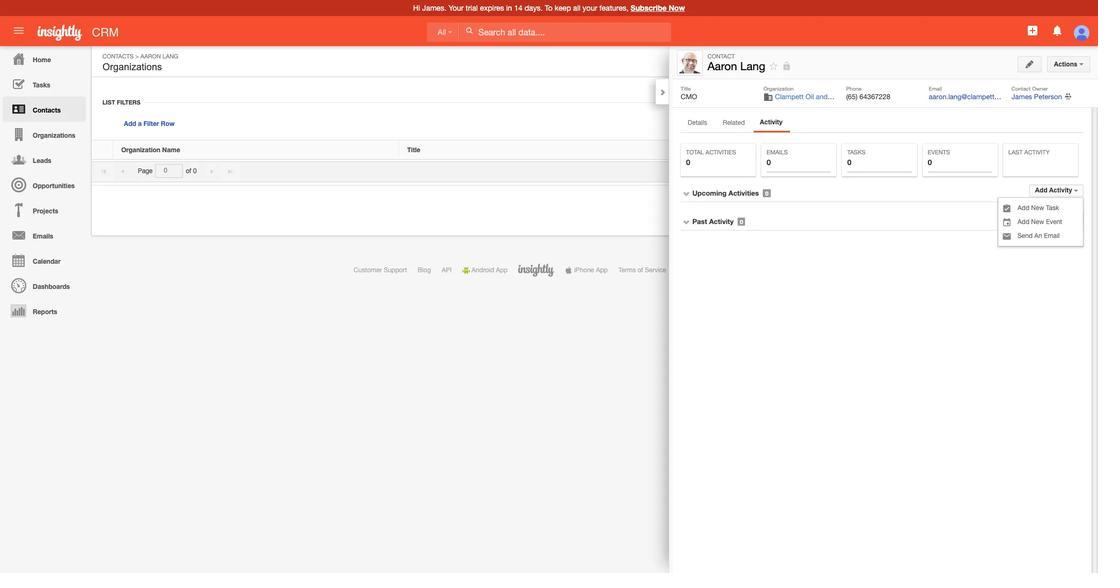 Task type: vqa. For each thing, say whether or not it's contained in the screenshot.
second Sales
no



Task type: describe. For each thing, give the bounding box(es) containing it.
add link button
[[1008, 54, 1050, 70]]

keep
[[555, 4, 571, 12]]

hi james. your trial expires in 14 days. to keep all your features, subscribe now
[[413, 3, 685, 12]]

app for android app
[[496, 267, 508, 274]]

and
[[816, 93, 828, 101]]

customer
[[354, 267, 382, 274]]

0 inside total activities 0
[[686, 158, 691, 167]]

add link
[[1015, 58, 1043, 65]]

row
[[161, 120, 175, 128]]

filter
[[144, 120, 159, 128]]

features,
[[600, 4, 629, 12]]

activities for total activities 0
[[706, 149, 736, 156]]

add new task link
[[999, 201, 1084, 215]]

0 inside emails 0
[[767, 158, 771, 167]]

home link
[[3, 46, 86, 71]]

14
[[514, 4, 523, 12]]

upcoming activities link
[[693, 189, 759, 198]]

clampett oil and gas, singapore
[[775, 93, 878, 101]]

iphone app
[[575, 267, 608, 274]]

terms of service link
[[619, 267, 667, 274]]

owner
[[1033, 85, 1049, 92]]

android
[[472, 267, 494, 274]]

activity link
[[754, 116, 789, 131]]

actions button
[[1048, 56, 1091, 72]]

aaron.lang@clampett.com
[[929, 93, 1011, 101]]

past
[[693, 217, 708, 226]]

change record owner image
[[1065, 92, 1072, 102]]

aaron lang
[[708, 60, 766, 72]]

title for title cmo
[[681, 85, 691, 92]]

add activity button for activities
[[1030, 185, 1084, 197]]

contact for contact owner
[[1012, 85, 1031, 92]]

phone (65) 64367228
[[847, 85, 891, 101]]

link inside row
[[980, 146, 993, 154]]

1 horizontal spatial email
[[1045, 232, 1060, 240]]

upcoming
[[693, 189, 727, 198]]

Search all data.... text field
[[460, 22, 671, 42]]

tasks for tasks
[[33, 81, 50, 89]]

support
[[384, 267, 407, 274]]

all
[[573, 4, 581, 12]]

follow image
[[769, 61, 779, 71]]

events
[[928, 149, 951, 156]]

blog
[[418, 267, 431, 274]]

organization for organization
[[764, 85, 794, 92]]

title cmo
[[681, 85, 698, 101]]

activities for upcoming activities
[[729, 189, 759, 198]]

your
[[583, 4, 598, 12]]

in
[[507, 4, 512, 12]]

organizations link
[[3, 122, 86, 147]]

(65)
[[847, 93, 858, 101]]

reports link
[[3, 298, 86, 324]]

now
[[669, 3, 685, 12]]

expires
[[480, 4, 504, 12]]

api link
[[442, 267, 452, 274]]

new for task
[[1032, 204, 1045, 212]]

add inside button
[[1015, 58, 1028, 65]]

total activities 0
[[686, 149, 736, 167]]

hi
[[413, 4, 420, 12]]

add a filter row
[[124, 120, 175, 128]]

contacts for contacts > aaron lang organizations
[[103, 53, 134, 60]]

send an email
[[1018, 232, 1060, 240]]

blog link
[[418, 267, 431, 274]]

chevron down image for upcoming activities
[[683, 190, 691, 198]]

aaron lang link
[[141, 53, 178, 60]]

list
[[103, 99, 115, 106]]

chevron down image for past activity
[[683, 218, 691, 226]]

opportunities
[[33, 182, 75, 190]]

add new task
[[1018, 204, 1060, 212]]

phone
[[847, 85, 862, 92]]

james
[[1012, 93, 1033, 101]]

tasks for tasks 0
[[848, 149, 866, 156]]

terms
[[619, 267, 636, 274]]

clampett oil and gas, singapore link
[[775, 93, 878, 101]]

add new event
[[1018, 218, 1063, 226]]

to
[[545, 4, 553, 12]]

contact image
[[680, 52, 701, 74]]

page
[[138, 167, 153, 175]]

white image
[[466, 27, 473, 34]]

add up add new event
[[1018, 204, 1030, 212]]

subscribe
[[631, 3, 667, 12]]

task
[[1047, 204, 1060, 212]]

contacts link inside navigation
[[3, 97, 86, 122]]

dashboards
[[33, 283, 70, 291]]

all link
[[427, 22, 460, 42]]

your
[[449, 4, 464, 12]]

contacts for contacts
[[33, 106, 61, 114]]

api
[[442, 267, 452, 274]]

organizations inside "contacts > aaron lang organizations"
[[103, 62, 162, 72]]

customer support link
[[354, 267, 407, 274]]

contact for contact
[[708, 53, 735, 60]]

reports
[[33, 308, 57, 316]]

contact owner
[[1012, 85, 1049, 92]]

1 horizontal spatial aaron
[[708, 60, 738, 72]]

crm
[[92, 26, 119, 39]]

add activity for upcoming activities
[[1036, 187, 1073, 194]]

record permissions image
[[782, 60, 792, 72]]

1 horizontal spatial lang
[[741, 60, 766, 72]]

iphone
[[575, 267, 594, 274]]

add up add new task link at right
[[1036, 187, 1048, 194]]

emails 0
[[767, 149, 788, 167]]

tasks 0
[[848, 149, 866, 167]]

details inside row
[[693, 146, 715, 154]]

related link
[[716, 116, 752, 132]]

related
[[723, 119, 745, 127]]

upcoming activities
[[693, 189, 759, 198]]

android app link
[[463, 267, 508, 274]]

activity down clampett
[[760, 118, 783, 126]]



Task type: locate. For each thing, give the bounding box(es) containing it.
0 horizontal spatial aaron
[[141, 53, 161, 60]]

0 vertical spatial add activity
[[1036, 187, 1073, 194]]

contacts up 'organizations' link
[[33, 106, 61, 114]]

send
[[1018, 232, 1033, 240]]

add down the add new task
[[1036, 215, 1048, 223]]

0 horizontal spatial link
[[980, 146, 993, 154]]

2 chevron down image from the top
[[683, 218, 691, 226]]

0 vertical spatial contacts link
[[103, 53, 134, 60]]

emails for emails 0
[[767, 149, 788, 156]]

oil
[[806, 93, 814, 101]]

1 horizontal spatial organizations
[[103, 62, 162, 72]]

contacts
[[103, 53, 134, 60], [33, 106, 61, 114]]

0 horizontal spatial contacts link
[[3, 97, 86, 122]]

1 vertical spatial chevron down image
[[683, 218, 691, 226]]

0 vertical spatial details
[[688, 119, 708, 127]]

created
[[994, 146, 1019, 154]]

emails inside emails link
[[33, 232, 53, 240]]

peterson
[[1035, 93, 1063, 101]]

tasks inside navigation
[[33, 81, 50, 89]]

1 vertical spatial link
[[980, 146, 993, 154]]

add activity button down "task" at the right of page
[[1030, 213, 1084, 225]]

add activity up "task" at the right of page
[[1036, 187, 1073, 194]]

add activity down "task" at the right of page
[[1036, 215, 1073, 223]]

0 vertical spatial link
[[1030, 58, 1043, 65]]

activity right the 'last'
[[1025, 149, 1050, 156]]

all
[[438, 28, 446, 36]]

2 new from the top
[[1032, 218, 1045, 226]]

1 horizontal spatial of
[[638, 267, 644, 274]]

activities
[[706, 149, 736, 156], [729, 189, 759, 198]]

singapore
[[846, 93, 878, 101]]

app for iphone app
[[596, 267, 608, 274]]

0 horizontal spatial email
[[929, 85, 943, 92]]

64367228
[[860, 93, 891, 101]]

1 horizontal spatial emails
[[767, 149, 788, 156]]

leads
[[33, 157, 51, 165]]

link created
[[980, 146, 1019, 154]]

total
[[686, 149, 704, 156]]

0 vertical spatial of
[[186, 167, 191, 175]]

1 horizontal spatial contact
[[1012, 85, 1031, 92]]

contacts > aaron lang organizations
[[103, 53, 178, 72]]

past activity link
[[693, 217, 734, 226]]

list filters
[[103, 99, 141, 106]]

new for event
[[1032, 218, 1045, 226]]

navigation
[[0, 46, 86, 324]]

details
[[688, 119, 708, 127], [693, 146, 715, 154]]

1 vertical spatial organization
[[121, 146, 160, 154]]

0 vertical spatial add activity button
[[1030, 185, 1084, 197]]

aaron right contact icon
[[708, 60, 738, 72]]

1 horizontal spatial link
[[1030, 58, 1043, 65]]

link left the created in the right top of the page
[[980, 146, 993, 154]]

name
[[162, 146, 180, 154]]

tasks
[[33, 81, 50, 89], [848, 149, 866, 156]]

android app
[[472, 267, 508, 274]]

link
[[1030, 58, 1043, 65], [980, 146, 993, 154]]

add left a
[[124, 120, 136, 128]]

0 inside tasks 0
[[848, 158, 852, 167]]

of right terms
[[638, 267, 644, 274]]

organizations inside 'organizations' link
[[33, 132, 75, 140]]

>
[[135, 53, 139, 60]]

activities right total
[[706, 149, 736, 156]]

0 vertical spatial title
[[681, 85, 691, 92]]

0 vertical spatial organizations
[[103, 62, 162, 72]]

lang inside "contacts > aaron lang organizations"
[[163, 53, 178, 60]]

1 horizontal spatial app
[[596, 267, 608, 274]]

row
[[92, 141, 1071, 160]]

1 chevron down image from the top
[[683, 190, 691, 198]]

contact right contact icon
[[708, 53, 735, 60]]

service
[[645, 267, 667, 274]]

0 vertical spatial email
[[929, 85, 943, 92]]

0 horizontal spatial contact
[[708, 53, 735, 60]]

1 vertical spatial add activity
[[1036, 215, 1073, 223]]

0 vertical spatial contact
[[708, 53, 735, 60]]

0 horizontal spatial organization
[[121, 146, 160, 154]]

add new event link
[[999, 215, 1084, 229]]

clampett
[[775, 93, 804, 101]]

contacts left >
[[103, 53, 134, 60]]

0 vertical spatial contacts
[[103, 53, 134, 60]]

james peterson link
[[1012, 93, 1063, 101]]

organization up page
[[121, 146, 160, 154]]

1 horizontal spatial organization
[[764, 85, 794, 92]]

james.
[[422, 4, 447, 12]]

event
[[1047, 218, 1063, 226]]

navigation containing home
[[0, 46, 86, 324]]

aaron right >
[[141, 53, 161, 60]]

1 vertical spatial new
[[1032, 218, 1045, 226]]

last
[[1009, 149, 1023, 156]]

1 horizontal spatial contacts link
[[103, 53, 134, 60]]

organization up clampett
[[764, 85, 794, 92]]

1 horizontal spatial tasks
[[848, 149, 866, 156]]

row containing organization name
[[92, 141, 1071, 160]]

1 vertical spatial emails
[[33, 232, 53, 240]]

new down the add new task
[[1032, 218, 1045, 226]]

0 inside events 0
[[928, 158, 933, 167]]

1 vertical spatial title
[[407, 146, 421, 154]]

chevron down image
[[683, 190, 691, 198], [683, 218, 691, 226]]

organization name
[[121, 146, 180, 154]]

1 horizontal spatial title
[[681, 85, 691, 92]]

emails link
[[3, 223, 86, 248]]

lang right >
[[163, 53, 178, 60]]

contact
[[708, 53, 735, 60], [1012, 85, 1031, 92]]

organizations up 'leads' link
[[33, 132, 75, 140]]

1 vertical spatial organizations
[[33, 132, 75, 140]]

email inside email aaron.lang@clampett.com
[[929, 85, 943, 92]]

emails up the calendar link
[[33, 232, 53, 240]]

contacts link left >
[[103, 53, 134, 60]]

aaron inside "contacts > aaron lang organizations"
[[141, 53, 161, 60]]

emails
[[767, 149, 788, 156], [33, 232, 53, 240]]

0 horizontal spatial of
[[186, 167, 191, 175]]

contact up james
[[1012, 85, 1031, 92]]

events 0
[[928, 149, 951, 167]]

projects
[[33, 207, 58, 215]]

gas,
[[830, 93, 845, 101]]

1 vertical spatial details
[[693, 146, 715, 154]]

1 new from the top
[[1032, 204, 1045, 212]]

iphone app link
[[565, 267, 608, 274]]

1 vertical spatial contact
[[1012, 85, 1031, 92]]

calendar
[[33, 258, 61, 266]]

0 horizontal spatial lang
[[163, 53, 178, 60]]

add activity button up "task" at the right of page
[[1030, 185, 1084, 197]]

app right the iphone
[[596, 267, 608, 274]]

1 vertical spatial email
[[1045, 232, 1060, 240]]

0 vertical spatial tasks
[[33, 81, 50, 89]]

past activity
[[693, 217, 734, 226]]

0 vertical spatial new
[[1032, 204, 1045, 212]]

link inside button
[[1030, 58, 1043, 65]]

activity down "task" at the right of page
[[1050, 215, 1073, 223]]

1 vertical spatial of
[[638, 267, 644, 274]]

emails for emails
[[33, 232, 53, 240]]

details down cmo
[[688, 119, 708, 127]]

projects link
[[3, 198, 86, 223]]

link up owner
[[1030, 58, 1043, 65]]

chevron right image
[[659, 89, 667, 96]]

add activity for past activity
[[1036, 215, 1073, 223]]

0 horizontal spatial app
[[496, 267, 508, 274]]

new up add new event
[[1032, 204, 1045, 212]]

1 add activity button from the top
[[1030, 185, 1084, 197]]

activity up "task" at the right of page
[[1050, 187, 1073, 194]]

contacts link
[[103, 53, 134, 60], [3, 97, 86, 122]]

0 horizontal spatial organizations
[[33, 132, 75, 140]]

0 horizontal spatial emails
[[33, 232, 53, 240]]

0 vertical spatial organization
[[764, 85, 794, 92]]

1 vertical spatial contacts
[[33, 106, 61, 114]]

last activity
[[1009, 149, 1050, 156]]

organizations down >
[[103, 62, 162, 72]]

1 vertical spatial add activity button
[[1030, 213, 1084, 225]]

days.
[[525, 4, 543, 12]]

activity right past
[[710, 217, 734, 226]]

details down details link
[[693, 146, 715, 154]]

0
[[686, 158, 691, 167], [767, 158, 771, 167], [848, 158, 852, 167], [928, 158, 933, 167], [193, 167, 197, 175], [766, 190, 769, 197], [740, 218, 744, 225]]

trial
[[466, 4, 478, 12]]

0 horizontal spatial title
[[407, 146, 421, 154]]

1 vertical spatial tasks
[[848, 149, 866, 156]]

title
[[681, 85, 691, 92], [407, 146, 421, 154]]

1 horizontal spatial contacts
[[103, 53, 134, 60]]

title inside title cmo
[[681, 85, 691, 92]]

0 horizontal spatial contacts
[[33, 106, 61, 114]]

terms of service
[[619, 267, 667, 274]]

column header
[[92, 141, 113, 160]]

title for title
[[407, 146, 421, 154]]

0 vertical spatial emails
[[767, 149, 788, 156]]

0 vertical spatial activities
[[706, 149, 736, 156]]

filters
[[117, 99, 141, 106]]

activities inside total activities 0
[[706, 149, 736, 156]]

organizations button
[[100, 60, 164, 75]]

emails down activity link
[[767, 149, 788, 156]]

calendar link
[[3, 248, 86, 273]]

send an email link
[[999, 229, 1084, 243]]

add up contact owner
[[1015, 58, 1028, 65]]

app right 'android'
[[496, 267, 508, 274]]

chevron down image left upcoming
[[683, 190, 691, 198]]

organizations
[[103, 62, 162, 72], [33, 132, 75, 140]]

chevron down image left past
[[683, 218, 691, 226]]

james peterson
[[1012, 93, 1063, 101]]

1 add activity from the top
[[1036, 187, 1073, 194]]

customer support
[[354, 267, 407, 274]]

home
[[33, 56, 51, 64]]

2 app from the left
[[596, 267, 608, 274]]

notifications image
[[1051, 24, 1064, 37]]

2 add activity button from the top
[[1030, 213, 1084, 225]]

activities right upcoming
[[729, 189, 759, 198]]

activity
[[760, 118, 783, 126], [1025, 149, 1050, 156], [1050, 187, 1073, 194], [1050, 215, 1073, 223], [710, 217, 734, 226]]

email right an
[[1045, 232, 1060, 240]]

aaron.lang@clampett.com link
[[929, 93, 1011, 101]]

1 app from the left
[[496, 267, 508, 274]]

a
[[138, 120, 142, 128]]

opportunities link
[[3, 172, 86, 198]]

organization
[[764, 85, 794, 92], [121, 146, 160, 154]]

add up send
[[1018, 218, 1030, 226]]

lang left follow image
[[741, 60, 766, 72]]

leads link
[[3, 147, 86, 172]]

contacts inside 'link'
[[33, 106, 61, 114]]

0 vertical spatial chevron down image
[[683, 190, 691, 198]]

email up aaron.lang@clampett.com
[[929, 85, 943, 92]]

organization for organization name
[[121, 146, 160, 154]]

subscribe now link
[[631, 3, 685, 12]]

title inside row
[[407, 146, 421, 154]]

1 vertical spatial activities
[[729, 189, 759, 198]]

0 horizontal spatial tasks
[[33, 81, 50, 89]]

of right page
[[186, 167, 191, 175]]

contacts inside "contacts > aaron lang organizations"
[[103, 53, 134, 60]]

contacts link down home
[[3, 97, 86, 122]]

add activity button for activity
[[1030, 213, 1084, 225]]

1 vertical spatial contacts link
[[3, 97, 86, 122]]

dashboards link
[[3, 273, 86, 298]]

2 add activity from the top
[[1036, 215, 1073, 223]]

app
[[496, 267, 508, 274], [596, 267, 608, 274]]



